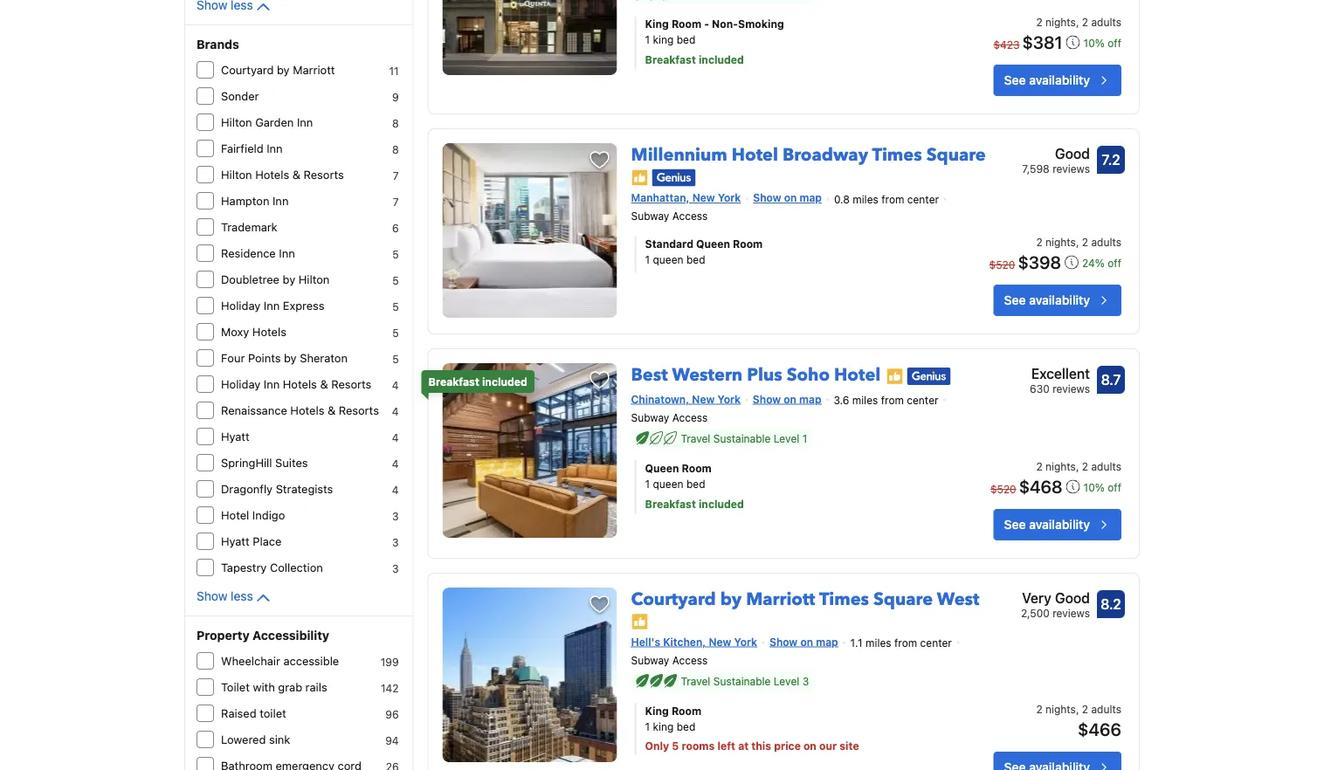 Task type: describe. For each thing, give the bounding box(es) containing it.
accessible
[[283, 655, 339, 668]]

level for marriott
[[774, 675, 800, 688]]

price
[[774, 740, 801, 752]]

24% off
[[1083, 257, 1122, 270]]

wheelchair
[[221, 655, 280, 668]]

inn for residence inn
[[279, 247, 295, 260]]

fairfield inn
[[221, 142, 283, 155]]

1 vertical spatial &
[[320, 378, 328, 391]]

raised toilet
[[221, 707, 286, 720]]

indigo
[[252, 509, 285, 522]]

level for plus
[[774, 432, 800, 445]]

travel for western
[[681, 432, 711, 445]]

travel sustainable level 1
[[681, 432, 808, 445]]

1 vertical spatial breakfast
[[429, 376, 480, 388]]

this property is part of our preferred partner program. it's committed to providing excellent service and good value. it'll pay us a higher commission if you make a booking. image for best western plus soho hotel
[[886, 368, 904, 385]]

10% for $381
[[1084, 37, 1105, 50]]

new for western
[[692, 393, 715, 406]]

center for best western plus soho hotel
[[907, 395, 939, 407]]

2,500
[[1021, 607, 1050, 619]]

only
[[645, 740, 669, 752]]

0.8
[[834, 193, 850, 205]]

accessibility
[[253, 629, 329, 643]]

4 for suites
[[392, 458, 399, 470]]

4 for hotels
[[392, 405, 399, 418]]

& for renaissance
[[328, 404, 336, 417]]

199
[[381, 656, 399, 668]]

2 vertical spatial york
[[734, 636, 758, 648]]

on for marriott
[[801, 636, 813, 648]]

show inside show less dropdown button
[[197, 589, 228, 604]]

see for millennium hotel broadway times square
[[1004, 293, 1026, 308]]

king for king room
[[645, 705, 669, 717]]

points
[[248, 352, 281, 365]]

at
[[738, 740, 749, 752]]

less
[[231, 589, 253, 604]]

2 vertical spatial new
[[709, 636, 732, 648]]

sonder
[[221, 90, 259, 103]]

see availability link for best western plus soho hotel
[[994, 509, 1122, 541]]

springhill
[[221, 457, 272, 470]]

inn for holiday inn hotels & resorts
[[264, 378, 280, 391]]

, for $398
[[1076, 236, 1079, 248]]

renaissance
[[221, 404, 287, 417]]

lowered
[[221, 734, 266, 747]]

on for broadway
[[784, 192, 797, 204]]

96
[[386, 709, 399, 721]]

miles for broadway
[[853, 193, 879, 205]]

8.2
[[1101, 596, 1122, 613]]

our
[[820, 740, 837, 752]]

queen room 1 queen bed breakfast included
[[645, 462, 744, 511]]

subway for millennium
[[631, 210, 670, 222]]

rails
[[306, 681, 327, 694]]

hampton inn
[[221, 194, 289, 208]]

3.6 miles from center subway access
[[631, 395, 939, 424]]

3.6
[[834, 395, 850, 407]]

show less
[[197, 589, 253, 604]]

holiday inn hotels & resorts
[[221, 378, 372, 391]]

630
[[1030, 383, 1050, 395]]

holiday for holiday inn hotels & resorts
[[221, 378, 261, 391]]

bed inside standard queen room 1 queen bed
[[687, 254, 706, 266]]

this
[[752, 740, 772, 752]]

holiday for holiday inn express
[[221, 299, 261, 312]]

$398
[[1018, 252, 1062, 272]]

24%
[[1083, 257, 1105, 270]]

reviews for millennium hotel broadway times square
[[1053, 163, 1090, 175]]

1 inside king room 1 king bed only 5 rooms left at this price on our site
[[645, 721, 650, 733]]

3 4 from the top
[[392, 432, 399, 444]]

0.8 miles from center subway access
[[631, 193, 939, 222]]

residence inn
[[221, 247, 295, 260]]

show for courtyard
[[770, 636, 798, 648]]

hyatt place
[[221, 535, 282, 548]]

1 vertical spatial included
[[482, 376, 528, 388]]

nights inside 2 nights , 2 adults $466
[[1046, 703, 1076, 715]]

hampton
[[221, 194, 269, 208]]

four points by sheraton
[[221, 352, 348, 365]]

standard queen room link
[[645, 236, 941, 252]]

by right points at the left top
[[284, 352, 297, 365]]

8.7
[[1101, 372, 1121, 389]]

map for marriott
[[816, 636, 838, 648]]

with
[[253, 681, 275, 694]]

adults for $468
[[1092, 460, 1122, 473]]

fairfield
[[221, 142, 264, 155]]

2 vertical spatial hilton
[[299, 273, 330, 286]]

new for hotel
[[693, 192, 715, 204]]

show on map for plus
[[753, 393, 822, 406]]

show on map for marriott
[[770, 636, 838, 648]]

see availability for millennium hotel broadway times square
[[1004, 293, 1090, 308]]

5 for moxy hotels
[[392, 327, 399, 339]]

5 for holiday inn express
[[392, 301, 399, 313]]

hell's
[[631, 636, 661, 648]]

lowered sink
[[221, 734, 290, 747]]

this property is part of our preferred partner program. it's committed to providing excellent service and good value. it'll pay us a higher commission if you make a booking. image for millennium hotel broadway times square
[[631, 169, 649, 187]]

1 inside queen room 1 queen bed breakfast included
[[645, 478, 650, 490]]

very
[[1022, 590, 1052, 607]]

king for king room - non-smoking
[[645, 18, 669, 30]]

hotels for renaissance
[[290, 404, 325, 417]]

from for best western plus soho hotel
[[881, 395, 904, 407]]

courtyard by marriott times square west image
[[443, 588, 617, 763]]

queen room link
[[645, 460, 941, 476]]

1 inside the king room - non-smoking 1 king bed breakfast included
[[645, 33, 650, 46]]

10% off for $381
[[1084, 37, 1122, 50]]

2 nights , 2 adults for best western plus soho hotel
[[1037, 460, 1122, 473]]

access for best
[[673, 411, 708, 424]]

raised
[[221, 707, 257, 720]]

1 see availability link from the top
[[994, 65, 1122, 96]]

$466
[[1078, 719, 1122, 740]]

courtyard by marriott times square west
[[631, 588, 980, 612]]

place
[[253, 535, 282, 548]]

room for king room - non-smoking
[[672, 18, 702, 30]]

sustainable for western
[[714, 432, 771, 445]]

holiday inn express
[[221, 299, 325, 312]]

resorts for hilton hotels & resorts
[[304, 168, 344, 181]]

show for best
[[753, 393, 781, 406]]

5 for four points by sheraton
[[392, 353, 399, 365]]

king room - non-smoking 1 king bed breakfast included
[[645, 18, 784, 66]]

-
[[704, 18, 709, 30]]

times for marriott
[[819, 588, 869, 612]]

dragonfly strategists
[[221, 483, 333, 496]]

map for plus
[[800, 393, 822, 406]]

hilton hotels & resorts
[[221, 168, 344, 181]]

on inside king room 1 king bed only 5 rooms left at this price on our site
[[804, 740, 817, 752]]

moxy
[[221, 325, 249, 339]]

room for king room
[[672, 705, 702, 717]]

tapestry collection
[[221, 561, 323, 574]]

millennium hotel broadway times square image
[[443, 143, 617, 318]]

site
[[840, 740, 859, 752]]

york for western
[[718, 393, 741, 406]]

best western plus soho hotel link
[[631, 357, 881, 388]]

travel sustainable level 3
[[681, 675, 809, 688]]

springhill suites
[[221, 457, 308, 470]]

subway for courtyard
[[631, 654, 670, 667]]

left
[[718, 740, 736, 752]]

scored 7.2 element
[[1097, 146, 1125, 174]]

1 vertical spatial resorts
[[331, 378, 372, 391]]

nights for $398
[[1046, 236, 1076, 248]]

94
[[385, 735, 399, 747]]

non-
[[712, 18, 738, 30]]

adults inside 2 nights , 2 adults $466
[[1092, 703, 1122, 715]]

king room link
[[645, 703, 941, 719]]

hotels for hilton
[[255, 168, 289, 181]]

excellent
[[1032, 366, 1090, 382]]

2 nights , 2 adults $466
[[1037, 703, 1122, 740]]

hilton garden inn
[[221, 116, 313, 129]]

$520 for hotel
[[991, 483, 1017, 495]]

dragonfly
[[221, 483, 273, 496]]

west
[[937, 588, 980, 612]]

3 for tapestry collection
[[392, 563, 399, 575]]

breakfast inside queen room 1 queen bed breakfast included
[[645, 498, 696, 511]]

courtyard by marriott times square west link
[[631, 581, 980, 612]]

1.1
[[851, 637, 863, 650]]

grab
[[278, 681, 302, 694]]

travel for by
[[681, 675, 711, 688]]

courtyard for courtyard by marriott times square west
[[631, 588, 716, 612]]

by for courtyard by marriott times square west
[[721, 588, 742, 612]]

8 for fairfield inn
[[392, 143, 399, 156]]

reviews inside very good 2,500 reviews
[[1053, 607, 1090, 619]]

3 for hyatt place
[[392, 536, 399, 549]]

nights for $468
[[1046, 460, 1076, 473]]

hotels up renaissance hotels & resorts on the bottom of page
[[283, 378, 317, 391]]

from for courtyard by marriott times square west
[[895, 637, 918, 650]]

1 see from the top
[[1004, 73, 1026, 88]]

$520 for square
[[990, 259, 1016, 271]]

1 off from the top
[[1108, 37, 1122, 50]]

see for best western plus soho hotel
[[1004, 518, 1026, 532]]

room inside standard queen room 1 queen bed
[[733, 238, 763, 250]]

$468
[[1019, 476, 1063, 497]]

trademark
[[221, 221, 278, 234]]

center for millennium hotel broadway times square
[[908, 193, 939, 205]]

sheraton
[[300, 352, 348, 365]]

7 for hampton inn
[[393, 196, 399, 208]]



Task type: locate. For each thing, give the bounding box(es) containing it.
see
[[1004, 73, 1026, 88], [1004, 293, 1026, 308], [1004, 518, 1026, 532]]

& for hilton
[[292, 168, 301, 181]]

suites
[[275, 457, 308, 470]]

hilton up express
[[299, 273, 330, 286]]

0 vertical spatial from
[[882, 193, 905, 205]]

1 subway from the top
[[631, 210, 670, 222]]

2 nights , 2 adults up '24%'
[[1037, 236, 1122, 248]]

nights for $381
[[1046, 16, 1076, 28]]

1 vertical spatial king
[[645, 705, 669, 717]]

on up standard queen room link
[[784, 192, 797, 204]]

hotels up hampton inn
[[255, 168, 289, 181]]

reviews right 7,598
[[1053, 163, 1090, 175]]

reviews
[[1053, 163, 1090, 175], [1053, 383, 1090, 395], [1053, 607, 1090, 619]]

see availability link
[[994, 65, 1122, 96], [994, 285, 1122, 316], [994, 509, 1122, 541]]

2 vertical spatial from
[[895, 637, 918, 650]]

0 horizontal spatial courtyard
[[221, 63, 274, 76]]

2 king from the top
[[653, 721, 674, 733]]

on for plus
[[784, 393, 797, 406]]

1 vertical spatial availability
[[1029, 293, 1090, 308]]

millennium
[[631, 143, 728, 167]]

2 horizontal spatial hotel
[[834, 364, 881, 388]]

0 vertical spatial miles
[[853, 193, 879, 205]]

good 7,598 reviews
[[1023, 146, 1090, 175]]

wheelchair accessible
[[221, 655, 339, 668]]

reviews inside excellent 630 reviews
[[1053, 383, 1090, 395]]

0 vertical spatial travel
[[681, 432, 711, 445]]

0 vertical spatial resorts
[[304, 168, 344, 181]]

this property is part of our preferred partner program. it's committed to providing excellent service and good value. it'll pay us a higher commission if you make a booking. image
[[631, 169, 649, 187], [631, 169, 649, 187], [886, 368, 904, 385], [631, 614, 649, 631], [631, 614, 649, 631]]

courtyard up sonder
[[221, 63, 274, 76]]

times right broadway
[[872, 143, 922, 167]]

king left the -
[[645, 18, 669, 30]]

10% for $468
[[1084, 482, 1105, 494]]

room left the -
[[672, 18, 702, 30]]

5 for doubletree by hilton
[[392, 274, 399, 287]]

see availability down '$468'
[[1004, 518, 1090, 532]]

2 hyatt from the top
[[221, 535, 250, 548]]

0 vertical spatial availability
[[1029, 73, 1090, 88]]

1 vertical spatial holiday
[[221, 378, 261, 391]]

4 adults from the top
[[1092, 703, 1122, 715]]

1 queen from the top
[[653, 254, 684, 266]]

2 nights , 2 adults for millennium hotel broadway times square
[[1037, 236, 1122, 248]]

subway for best
[[631, 411, 670, 424]]

& down holiday inn hotels & resorts
[[328, 404, 336, 417]]

by for courtyard by marriott
[[277, 63, 290, 76]]

show down courtyard by marriott times square west
[[770, 636, 798, 648]]

sustainable down the 3.6 miles from center subway access
[[714, 432, 771, 445]]

1 8 from the top
[[392, 117, 399, 129]]

miles
[[853, 193, 879, 205], [853, 395, 878, 407], [866, 637, 892, 650]]

courtyard inside 'link'
[[631, 588, 716, 612]]

included inside the king room - non-smoking 1 king bed breakfast included
[[699, 54, 744, 66]]

3 access from the top
[[673, 654, 708, 667]]

doubletree by hilton
[[221, 273, 330, 286]]

1 vertical spatial map
[[800, 393, 822, 406]]

from inside the 1.1 miles from center subway access
[[895, 637, 918, 650]]

times for broadway
[[872, 143, 922, 167]]

hilton down sonder
[[221, 116, 252, 129]]

adults
[[1092, 16, 1122, 28], [1092, 236, 1122, 248], [1092, 460, 1122, 473], [1092, 703, 1122, 715]]

0 vertical spatial good
[[1055, 146, 1090, 162]]

&
[[292, 168, 301, 181], [320, 378, 328, 391], [328, 404, 336, 417]]

access inside the 1.1 miles from center subway access
[[673, 654, 708, 667]]

2 vertical spatial map
[[816, 636, 838, 648]]

hotel indigo
[[221, 509, 285, 522]]

included
[[699, 54, 744, 66], [482, 376, 528, 388], [699, 498, 744, 511]]

2 reviews from the top
[[1053, 383, 1090, 395]]

2 vertical spatial 2 nights , 2 adults
[[1037, 460, 1122, 473]]

times up 1.1
[[819, 588, 869, 612]]

this property is part of our preferred partner program. it's committed to providing excellent service and good value. it'll pay us a higher commission if you make a booking. image for courtyard by marriott times square west
[[631, 614, 649, 631]]

off for best western plus soho hotel
[[1108, 482, 1122, 494]]

1 sustainable from the top
[[714, 432, 771, 445]]

2 subway from the top
[[631, 411, 670, 424]]

9
[[392, 91, 399, 103]]

show less button
[[197, 588, 274, 609]]

resorts for renaissance hotels & resorts
[[339, 404, 379, 417]]

square left west
[[874, 588, 933, 612]]

3 off from the top
[[1108, 482, 1122, 494]]

7.2
[[1102, 152, 1121, 168]]

nights
[[1046, 16, 1076, 28], [1046, 236, 1076, 248], [1046, 460, 1076, 473], [1046, 703, 1076, 715]]

new
[[693, 192, 715, 204], [692, 393, 715, 406], [709, 636, 732, 648]]

2 vertical spatial subway
[[631, 654, 670, 667]]

new right manhattan,
[[693, 192, 715, 204]]

inn down hilton hotels & resorts
[[273, 194, 289, 208]]

3 adults from the top
[[1092, 460, 1122, 473]]

3 nights from the top
[[1046, 460, 1076, 473]]

courtyard by marriott
[[221, 63, 335, 76]]

6
[[392, 222, 399, 234]]

from inside the 3.6 miles from center subway access
[[881, 395, 904, 407]]

hotels
[[255, 168, 289, 181], [252, 325, 286, 339], [283, 378, 317, 391], [290, 404, 325, 417]]

0 vertical spatial queen
[[653, 254, 684, 266]]

inn up doubletree by hilton
[[279, 247, 295, 260]]

subway inside 0.8 miles from center subway access
[[631, 210, 670, 222]]

bed inside queen room 1 queen bed breakfast included
[[687, 478, 706, 490]]

level down the 1.1 miles from center subway access
[[774, 675, 800, 688]]

1 see availability from the top
[[1004, 73, 1090, 88]]

marriott for courtyard by marriott
[[293, 63, 335, 76]]

good inside very good 2,500 reviews
[[1055, 590, 1090, 607]]

2 vertical spatial access
[[673, 654, 708, 667]]

doubletree
[[221, 273, 280, 286]]

show up standard queen room link
[[753, 192, 782, 204]]

queen inside standard queen room 1 queen bed
[[653, 254, 684, 266]]

show
[[753, 192, 782, 204], [753, 393, 781, 406], [197, 589, 228, 604], [770, 636, 798, 648]]

show on map up standard queen room link
[[753, 192, 822, 204]]

2 availability from the top
[[1029, 293, 1090, 308]]

2 see availability from the top
[[1004, 293, 1090, 308]]

0 vertical spatial see availability
[[1004, 73, 1090, 88]]

1 2 nights , 2 adults from the top
[[1037, 16, 1122, 28]]

show on map for broadway
[[753, 192, 822, 204]]

subway down manhattan,
[[631, 210, 670, 222]]

see availability link down '$468'
[[994, 509, 1122, 541]]

see availability link down $381
[[994, 65, 1122, 96]]

1 horizontal spatial queen
[[696, 238, 730, 250]]

hilton
[[221, 116, 252, 129], [221, 168, 252, 181], [299, 273, 330, 286]]

access down "manhattan, new york"
[[673, 210, 708, 222]]

best western plus soho hotel image
[[443, 364, 617, 538]]

2 off from the top
[[1108, 257, 1122, 270]]

inn right "garden"
[[297, 116, 313, 129]]

2 good from the top
[[1055, 590, 1090, 607]]

breakfast inside the king room - non-smoking 1 king bed breakfast included
[[645, 54, 696, 66]]

hilton for hilton hotels & resorts
[[221, 168, 252, 181]]

availability for millennium hotel broadway times square
[[1029, 293, 1090, 308]]

3 , from the top
[[1076, 460, 1079, 473]]

miles for plus
[[853, 395, 878, 407]]

1 vertical spatial hilton
[[221, 168, 252, 181]]

2 vertical spatial see
[[1004, 518, 1026, 532]]

queen inside queen room 1 queen bed breakfast included
[[653, 478, 684, 490]]

1
[[645, 33, 650, 46], [645, 254, 650, 266], [803, 432, 808, 445], [645, 478, 650, 490], [645, 721, 650, 733]]

hotels for moxy
[[252, 325, 286, 339]]

toilet
[[260, 707, 286, 720]]

8 for hilton garden inn
[[392, 117, 399, 129]]

0 vertical spatial hilton
[[221, 116, 252, 129]]

2 vertical spatial included
[[699, 498, 744, 511]]

2 see availability link from the top
[[994, 285, 1122, 316]]

1 hyatt from the top
[[221, 430, 250, 443]]

courtyard for courtyard by marriott
[[221, 63, 274, 76]]

york for hotel
[[718, 192, 741, 204]]

1 vertical spatial miles
[[853, 395, 878, 407]]

access inside the 3.6 miles from center subway access
[[673, 411, 708, 424]]

1 level from the top
[[774, 432, 800, 445]]

1 nights from the top
[[1046, 16, 1076, 28]]

show on map down courtyard by marriott times square west
[[770, 636, 838, 648]]

2 level from the top
[[774, 675, 800, 688]]

2 adults from the top
[[1092, 236, 1122, 248]]

0 vertical spatial breakfast
[[645, 54, 696, 66]]

good element
[[1023, 143, 1090, 164]]

genius discounts available at this property. image
[[652, 169, 696, 187], [652, 169, 696, 187], [907, 368, 951, 385], [907, 368, 951, 385]]

4 , from the top
[[1076, 703, 1079, 715]]

included inside queen room 1 queen bed breakfast included
[[699, 498, 744, 511]]

1 vertical spatial see availability link
[[994, 285, 1122, 316]]

0 horizontal spatial hotel
[[221, 509, 249, 522]]

scored 8.7 element
[[1097, 366, 1125, 394]]

property
[[197, 629, 250, 643]]

2 vertical spatial see availability link
[[994, 509, 1122, 541]]

2 vertical spatial &
[[328, 404, 336, 417]]

, for $468
[[1076, 460, 1079, 473]]

hyatt
[[221, 430, 250, 443], [221, 535, 250, 548]]

0 vertical spatial holiday
[[221, 299, 261, 312]]

marriott
[[293, 63, 335, 76], [746, 588, 816, 612]]

center down west
[[921, 637, 952, 650]]

0 vertical spatial 10%
[[1084, 37, 1105, 50]]

bed inside the king room - non-smoking 1 king bed breakfast included
[[677, 33, 696, 46]]

2 king from the top
[[645, 705, 669, 717]]

1 , from the top
[[1076, 16, 1079, 28]]

this property is part of our preferred partner program. it's committed to providing excellent service and good value. it'll pay us a higher commission if you make a booking. image
[[886, 368, 904, 385]]

map left 1.1
[[816, 636, 838, 648]]

2 nights from the top
[[1046, 236, 1076, 248]]

room down 0.8 miles from center subway access
[[733, 238, 763, 250]]

square for millennium hotel broadway times square
[[927, 143, 986, 167]]

square
[[927, 143, 986, 167], [874, 588, 933, 612]]

show for millennium
[[753, 192, 782, 204]]

standard queen room 1 queen bed
[[645, 238, 763, 266]]

2 see from the top
[[1004, 293, 1026, 308]]

reviews down excellent in the right top of the page
[[1053, 383, 1090, 395]]

4 nights from the top
[[1046, 703, 1076, 715]]

inn for holiday inn express
[[264, 299, 280, 312]]

0 vertical spatial show on map
[[753, 192, 822, 204]]

subway inside the 1.1 miles from center subway access
[[631, 654, 670, 667]]

4 4 from the top
[[392, 458, 399, 470]]

king up only
[[645, 705, 669, 717]]

4 for inn
[[392, 379, 399, 391]]

1 travel from the top
[[681, 432, 711, 445]]

2 vertical spatial reviews
[[1053, 607, 1090, 619]]

miles inside the 1.1 miles from center subway access
[[866, 637, 892, 650]]

show down plus
[[753, 393, 781, 406]]

see down $423
[[1004, 73, 1026, 88]]

room for queen room
[[682, 462, 712, 474]]

1 vertical spatial new
[[692, 393, 715, 406]]

hotels down holiday inn express on the top
[[252, 325, 286, 339]]

inn down "garden"
[[267, 142, 283, 155]]

142
[[381, 682, 399, 695]]

0 vertical spatial queen
[[696, 238, 730, 250]]

3 see availability link from the top
[[994, 509, 1122, 541]]

queen
[[696, 238, 730, 250], [645, 462, 679, 474]]

1 vertical spatial good
[[1055, 590, 1090, 607]]

from inside 0.8 miles from center subway access
[[882, 193, 905, 205]]

access down hell's kitchen, new york
[[673, 654, 708, 667]]

moxy hotels
[[221, 325, 286, 339]]

marriott inside courtyard by marriott times square west 'link'
[[746, 588, 816, 612]]

1 vertical spatial subway
[[631, 411, 670, 424]]

off right $381
[[1108, 37, 1122, 50]]

1 vertical spatial see
[[1004, 293, 1026, 308]]

manhattan,
[[631, 192, 690, 204]]

rooms
[[682, 740, 715, 752]]

1 vertical spatial reviews
[[1053, 383, 1090, 395]]

0 horizontal spatial times
[[819, 588, 869, 612]]

queen down the chinatown,
[[653, 478, 684, 490]]

access for millennium
[[673, 210, 708, 222]]

1 vertical spatial 10% off
[[1084, 482, 1122, 494]]

by inside 'link'
[[721, 588, 742, 612]]

property accessibility
[[197, 629, 329, 643]]

availability down $398
[[1029, 293, 1090, 308]]

center right 3.6
[[907, 395, 939, 407]]

marriott up the 1.1 miles from center subway access
[[746, 588, 816, 612]]

2 vertical spatial resorts
[[339, 404, 379, 417]]

miles for marriott
[[866, 637, 892, 650]]

york up travel sustainable level 3
[[734, 636, 758, 648]]

1 vertical spatial 2 nights , 2 adults
[[1037, 236, 1122, 248]]

3 for hotel indigo
[[392, 510, 399, 522]]

0 vertical spatial see availability link
[[994, 65, 1122, 96]]

king
[[645, 18, 669, 30], [645, 705, 669, 717]]

see down '$468'
[[1004, 518, 1026, 532]]

4 for strategists
[[392, 484, 399, 496]]

adults for $398
[[1092, 236, 1122, 248]]

2 2 nights , 2 adults from the top
[[1037, 236, 1122, 248]]

7,598
[[1023, 163, 1050, 175]]

0 horizontal spatial marriott
[[293, 63, 335, 76]]

york up standard queen room 1 queen bed
[[718, 192, 741, 204]]

2 , from the top
[[1076, 236, 1079, 248]]

0 vertical spatial 7
[[393, 170, 399, 182]]

hyatt up springhill
[[221, 430, 250, 443]]

courtyard up kitchen,
[[631, 588, 716, 612]]

3 2 nights , 2 adults from the top
[[1037, 460, 1122, 473]]

center right 0.8
[[908, 193, 939, 205]]

0 vertical spatial level
[[774, 432, 800, 445]]

map for broadway
[[800, 192, 822, 204]]

1 vertical spatial king
[[653, 721, 674, 733]]

2 queen from the top
[[653, 478, 684, 490]]

travel down chinatown, new york
[[681, 432, 711, 445]]

2 10% from the top
[[1084, 482, 1105, 494]]

3
[[392, 510, 399, 522], [392, 536, 399, 549], [392, 563, 399, 575], [803, 675, 809, 688]]

1 reviews from the top
[[1053, 163, 1090, 175]]

2 vertical spatial off
[[1108, 482, 1122, 494]]

inn down doubletree by hilton
[[264, 299, 280, 312]]

availability down $381
[[1029, 73, 1090, 88]]

map
[[800, 192, 822, 204], [800, 393, 822, 406], [816, 636, 838, 648]]

10% off right $381
[[1084, 37, 1122, 50]]

reviews right "2,500"
[[1053, 607, 1090, 619]]

0 horizontal spatial queen
[[645, 462, 679, 474]]

1 vertical spatial marriott
[[746, 588, 816, 612]]

four
[[221, 352, 245, 365]]

western
[[672, 364, 743, 388]]

2 4 from the top
[[392, 405, 399, 418]]

king inside the king room - non-smoking 1 king bed breakfast included
[[645, 18, 669, 30]]

good right very in the right of the page
[[1055, 590, 1090, 607]]

0 vertical spatial off
[[1108, 37, 1122, 50]]

1 7 from the top
[[393, 170, 399, 182]]

see down $398
[[1004, 293, 1026, 308]]

1 horizontal spatial times
[[872, 143, 922, 167]]

by up "garden"
[[277, 63, 290, 76]]

see availability down $381
[[1004, 73, 1090, 88]]

sustainable for by
[[714, 675, 771, 688]]

brands
[[197, 37, 239, 52]]

inn down points at the left top
[[264, 378, 280, 391]]

hotels down holiday inn hotels & resorts
[[290, 404, 325, 417]]

1 vertical spatial hotel
[[834, 364, 881, 388]]

1 vertical spatial off
[[1108, 257, 1122, 270]]

1 vertical spatial queen
[[653, 478, 684, 490]]

0 vertical spatial hyatt
[[221, 430, 250, 443]]

travel down hell's kitchen, new york
[[681, 675, 711, 688]]

1 holiday from the top
[[221, 299, 261, 312]]

square for courtyard by marriott times square west
[[874, 588, 933, 612]]

0 vertical spatial king
[[645, 18, 669, 30]]

show on map down soho
[[753, 393, 822, 406]]

2 10% off from the top
[[1084, 482, 1122, 494]]

king inside king room 1 king bed only 5 rooms left at this price on our site
[[645, 705, 669, 717]]

show left the less on the bottom left of the page
[[197, 589, 228, 604]]

from right 0.8
[[882, 193, 905, 205]]

hilton down fairfield
[[221, 168, 252, 181]]

access inside 0.8 miles from center subway access
[[673, 210, 708, 222]]

renaissance hotels & resorts
[[221, 404, 379, 417]]

square left 7,598
[[927, 143, 986, 167]]

map left 0.8
[[800, 192, 822, 204]]

access for courtyard
[[673, 654, 708, 667]]

new down the western
[[692, 393, 715, 406]]

0 vertical spatial hotel
[[732, 143, 778, 167]]

off right '$468'
[[1108, 482, 1122, 494]]

see availability link down $398
[[994, 285, 1122, 316]]

room inside the king room - non-smoking 1 king bed breakfast included
[[672, 18, 702, 30]]

king inside the king room - non-smoking 1 king bed breakfast included
[[653, 33, 674, 46]]

, for $381
[[1076, 16, 1079, 28]]

2 sustainable from the top
[[714, 675, 771, 688]]

room inside queen room 1 queen bed breakfast included
[[682, 462, 712, 474]]

1 inside standard queen room 1 queen bed
[[645, 254, 650, 266]]

availability down '$468'
[[1029, 518, 1090, 532]]

center inside 0.8 miles from center subway access
[[908, 193, 939, 205]]

1 vertical spatial 7
[[393, 196, 399, 208]]

see availability link for millennium hotel broadway times square
[[994, 285, 1122, 316]]

1 vertical spatial from
[[881, 395, 904, 407]]

4
[[392, 379, 399, 391], [392, 405, 399, 418], [392, 432, 399, 444], [392, 458, 399, 470], [392, 484, 399, 496]]

2 vertical spatial hotel
[[221, 509, 249, 522]]

on
[[784, 192, 797, 204], [784, 393, 797, 406], [801, 636, 813, 648], [804, 740, 817, 752]]

$520 left $398
[[990, 259, 1016, 271]]

room down travel sustainable level 1
[[682, 462, 712, 474]]

2 travel from the top
[[681, 675, 711, 688]]

good inside good 7,598 reviews
[[1055, 146, 1090, 162]]

5 4 from the top
[[392, 484, 399, 496]]

2 vertical spatial center
[[921, 637, 952, 650]]

0 vertical spatial courtyard
[[221, 63, 274, 76]]

1 vertical spatial show on map
[[753, 393, 822, 406]]

miles inside 0.8 miles from center subway access
[[853, 193, 879, 205]]

queen right standard
[[696, 238, 730, 250]]

very good element
[[1021, 588, 1090, 609]]

on left our at the right
[[804, 740, 817, 752]]

soho
[[787, 364, 830, 388]]

sink
[[269, 734, 290, 747]]

subway inside the 3.6 miles from center subway access
[[631, 411, 670, 424]]

queen inside queen room 1 queen bed breakfast included
[[645, 462, 679, 474]]

10% right $381
[[1084, 37, 1105, 50]]

5 for residence inn
[[392, 248, 399, 260]]

0 vertical spatial see
[[1004, 73, 1026, 88]]

0 vertical spatial &
[[292, 168, 301, 181]]

& down sheraton
[[320, 378, 328, 391]]

marriott for courtyard by marriott times square west
[[746, 588, 816, 612]]

3 availability from the top
[[1029, 518, 1090, 532]]

best western plus soho hotel
[[631, 364, 881, 388]]

3 see availability from the top
[[1004, 518, 1090, 532]]

1 vertical spatial see availability
[[1004, 293, 1090, 308]]

0 vertical spatial 10% off
[[1084, 37, 1122, 50]]

reviews for best western plus soho hotel
[[1053, 383, 1090, 395]]

by for doubletree by hilton
[[283, 273, 296, 286]]

scored 8.2 element
[[1097, 591, 1125, 618]]

0 vertical spatial reviews
[[1053, 163, 1090, 175]]

1 vertical spatial times
[[819, 588, 869, 612]]

1 10% from the top
[[1084, 37, 1105, 50]]

millennium hotel broadway times square
[[631, 143, 986, 167]]

3 subway from the top
[[631, 654, 670, 667]]

2 nights , 2 adults up '$468'
[[1037, 460, 1122, 473]]

1 vertical spatial queen
[[645, 462, 679, 474]]

& down "garden"
[[292, 168, 301, 181]]

chinatown,
[[631, 393, 689, 406]]

hyatt for hyatt
[[221, 430, 250, 443]]

access
[[673, 210, 708, 222], [673, 411, 708, 424], [673, 654, 708, 667]]

toilet
[[221, 681, 250, 694]]

off right '24%'
[[1108, 257, 1122, 270]]

3 see from the top
[[1004, 518, 1026, 532]]

2 vertical spatial availability
[[1029, 518, 1090, 532]]

1 vertical spatial hyatt
[[221, 535, 250, 548]]

king room 1 king bed only 5 rooms left at this price on our site
[[645, 705, 859, 752]]

hell's kitchen, new york
[[631, 636, 758, 648]]

5 inside king room 1 king bed only 5 rooms left at this price on our site
[[672, 740, 679, 752]]

2 holiday from the top
[[221, 378, 261, 391]]

times inside 'link'
[[819, 588, 869, 612]]

1 vertical spatial level
[[774, 675, 800, 688]]

, inside 2 nights , 2 adults $466
[[1076, 703, 1079, 715]]

$381
[[1023, 32, 1063, 52]]

1 king from the top
[[653, 33, 674, 46]]

on down courtyard by marriott times square west
[[801, 636, 813, 648]]

excellent element
[[1030, 364, 1090, 385]]

1 4 from the top
[[392, 379, 399, 391]]

1 horizontal spatial hotel
[[732, 143, 778, 167]]

2 access from the top
[[673, 411, 708, 424]]

hyatt for hyatt place
[[221, 535, 250, 548]]

good
[[1055, 146, 1090, 162], [1055, 590, 1090, 607]]

1 horizontal spatial marriott
[[746, 588, 816, 612]]

level down the 3.6 miles from center subway access
[[774, 432, 800, 445]]

off for millennium hotel broadway times square
[[1108, 257, 1122, 270]]

7 for hilton hotels & resorts
[[393, 170, 399, 182]]

inn for fairfield inn
[[267, 142, 283, 155]]

1 vertical spatial access
[[673, 411, 708, 424]]

miles inside the 3.6 miles from center subway access
[[853, 395, 878, 407]]

hotel down dragonfly
[[221, 509, 249, 522]]

queen down the chinatown,
[[645, 462, 679, 474]]

1 vertical spatial center
[[907, 395, 939, 407]]

$520
[[990, 259, 1016, 271], [991, 483, 1017, 495]]

express
[[283, 299, 325, 312]]

bed inside king room 1 king bed only 5 rooms left at this price on our site
[[677, 721, 696, 733]]

3 reviews from the top
[[1053, 607, 1090, 619]]

residence
[[221, 247, 276, 260]]

2 8 from the top
[[392, 143, 399, 156]]

0 vertical spatial center
[[908, 193, 939, 205]]

holiday
[[221, 299, 261, 312], [221, 378, 261, 391]]

1 king from the top
[[645, 18, 669, 30]]

0 vertical spatial 2 nights , 2 adults
[[1037, 16, 1122, 28]]

10% off for $468
[[1084, 482, 1122, 494]]

1 10% off from the top
[[1084, 37, 1122, 50]]

center for courtyard by marriott times square west
[[921, 637, 952, 650]]

availability for best western plus soho hotel
[[1029, 518, 1090, 532]]

queen
[[653, 254, 684, 266], [653, 478, 684, 490]]

0 vertical spatial marriott
[[293, 63, 335, 76]]

holiday down four
[[221, 378, 261, 391]]

by
[[277, 63, 290, 76], [283, 273, 296, 286], [284, 352, 297, 365], [721, 588, 742, 612]]

2 vertical spatial miles
[[866, 637, 892, 650]]

0 vertical spatial new
[[693, 192, 715, 204]]

1 horizontal spatial courtyard
[[631, 588, 716, 612]]

room
[[672, 18, 702, 30], [733, 238, 763, 250], [682, 462, 712, 474], [672, 705, 702, 717]]

york down the western
[[718, 393, 741, 406]]

hilton for hilton garden inn
[[221, 116, 252, 129]]

plus
[[747, 364, 783, 388]]

2 7 from the top
[[393, 196, 399, 208]]

see availability down $398
[[1004, 293, 1090, 308]]

1 good from the top
[[1055, 146, 1090, 162]]

center inside the 1.1 miles from center subway access
[[921, 637, 952, 650]]

from down this property is part of our preferred partner program. it's committed to providing excellent service and good value. it'll pay us a higher commission if you make a booking. icon
[[881, 395, 904, 407]]

center inside the 3.6 miles from center subway access
[[907, 395, 939, 407]]

0 vertical spatial york
[[718, 192, 741, 204]]

by up hell's kitchen, new york
[[721, 588, 742, 612]]

1 vertical spatial 8
[[392, 143, 399, 156]]

see availability for best western plus soho hotel
[[1004, 518, 1090, 532]]

from for millennium hotel broadway times square
[[882, 193, 905, 205]]

square inside 'link'
[[874, 588, 933, 612]]

sustainable
[[714, 432, 771, 445], [714, 675, 771, 688]]

0 vertical spatial access
[[673, 210, 708, 222]]

0 vertical spatial sustainable
[[714, 432, 771, 445]]

good left the 7.2
[[1055, 146, 1090, 162]]

1 adults from the top
[[1092, 16, 1122, 28]]

0 vertical spatial king
[[653, 33, 674, 46]]

miles right 0.8
[[853, 193, 879, 205]]

$520 left '$468'
[[991, 483, 1017, 495]]

room inside king room 1 king bed only 5 rooms left at this price on our site
[[672, 705, 702, 717]]

0 vertical spatial subway
[[631, 210, 670, 222]]

1 vertical spatial square
[[874, 588, 933, 612]]

reviews inside good 7,598 reviews
[[1053, 163, 1090, 175]]

miles right 1.1
[[866, 637, 892, 650]]

king inside king room 1 king bed only 5 rooms left at this price on our site
[[653, 721, 674, 733]]

0 vertical spatial 8
[[392, 117, 399, 129]]

adults for $381
[[1092, 16, 1122, 28]]

marriott up "garden"
[[293, 63, 335, 76]]

strategists
[[276, 483, 333, 496]]

tapestry
[[221, 561, 267, 574]]

hyatt up tapestry
[[221, 535, 250, 548]]

subway down hell's
[[631, 654, 670, 667]]

from
[[882, 193, 905, 205], [881, 395, 904, 407], [895, 637, 918, 650]]

1 availability from the top
[[1029, 73, 1090, 88]]

center
[[908, 193, 939, 205], [907, 395, 939, 407], [921, 637, 952, 650]]

queen inside standard queen room 1 queen bed
[[696, 238, 730, 250]]

1 vertical spatial sustainable
[[714, 675, 771, 688]]

10% right '$468'
[[1084, 482, 1105, 494]]

from right 1.1
[[895, 637, 918, 650]]

1 access from the top
[[673, 210, 708, 222]]

inn for hampton inn
[[273, 194, 289, 208]]

2 vertical spatial show on map
[[770, 636, 838, 648]]



Task type: vqa. For each thing, say whether or not it's contained in the screenshot.
Thu, Dec 28 button
no



